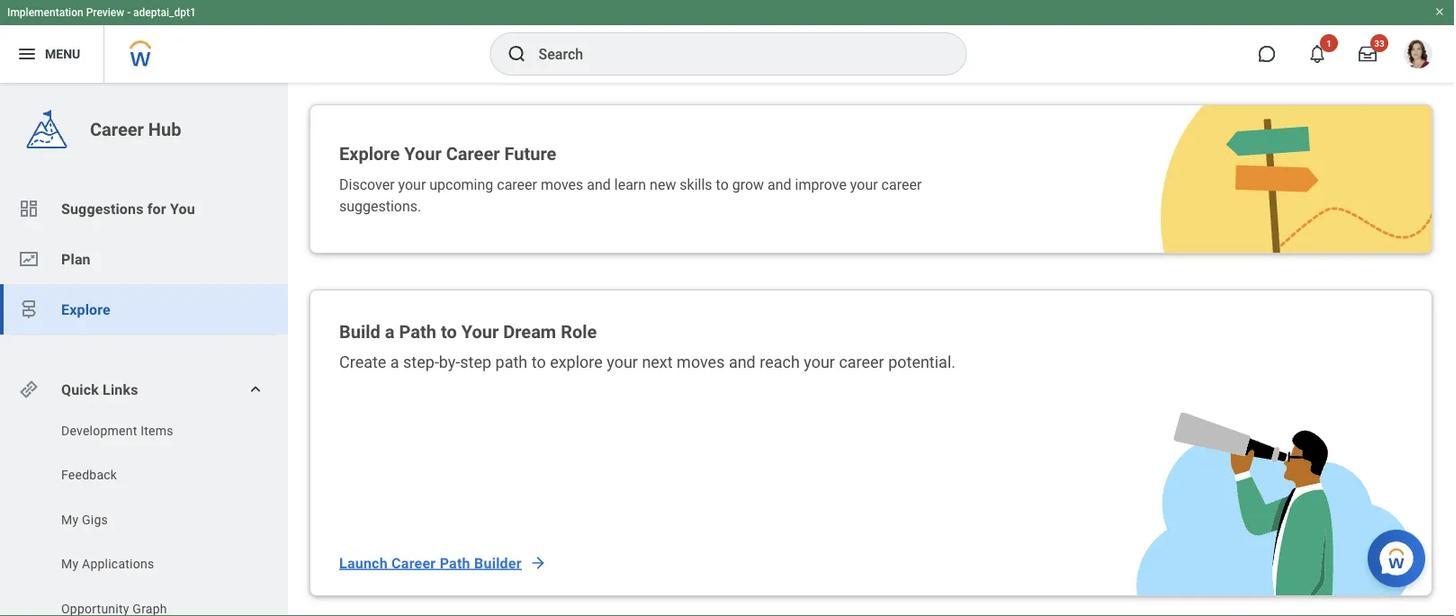 Task type: describe. For each thing, give the bounding box(es) containing it.
to inside discover your upcoming career moves and learn new skills to grow and improve your career suggestions.
[[716, 176, 729, 193]]

path for career
[[440, 555, 471, 572]]

my applications link
[[59, 556, 244, 574]]

role
[[561, 321, 597, 343]]

career for suggestions.
[[882, 176, 922, 193]]

1 button
[[1298, 34, 1339, 74]]

-
[[127, 6, 131, 19]]

career for potential.
[[839, 353, 885, 372]]

path
[[496, 353, 528, 372]]

launch career path builder
[[339, 555, 522, 572]]

launch career path builder icon image
[[1137, 413, 1414, 596]]

chevron up small image
[[247, 381, 265, 399]]

and for moves
[[729, 353, 756, 372]]

skills
[[680, 176, 713, 193]]

explore your career future
[[339, 143, 557, 164]]

build a path to your dream role
[[339, 321, 597, 343]]

career inside button
[[392, 555, 436, 572]]

1
[[1327, 38, 1332, 49]]

profile logan mcneil image
[[1404, 40, 1433, 72]]

1 horizontal spatial your
[[462, 321, 499, 343]]

discover your upcoming career moves and learn new skills to grow and improve your career suggestions.
[[339, 176, 922, 215]]

builder
[[474, 555, 522, 572]]

dashboard image
[[18, 198, 40, 220]]

step
[[460, 353, 492, 372]]

implementation
[[7, 6, 83, 19]]

2 horizontal spatial career
[[446, 143, 500, 164]]

1 vertical spatial to
[[441, 321, 457, 343]]

path for a
[[399, 321, 437, 343]]

plan
[[61, 251, 91, 268]]

hub
[[148, 119, 181, 140]]

feedback
[[61, 468, 117, 483]]

inbox large image
[[1359, 45, 1377, 63]]

0 horizontal spatial your
[[404, 143, 442, 164]]

suggestions
[[61, 200, 144, 217]]

my gigs
[[61, 513, 108, 528]]

development items link
[[59, 422, 244, 440]]

justify image
[[16, 43, 38, 65]]

2 vertical spatial to
[[532, 353, 546, 372]]

suggestions for you link
[[0, 184, 288, 234]]

a for create
[[391, 353, 399, 372]]

0 horizontal spatial and
[[587, 176, 611, 193]]

reach
[[760, 353, 800, 372]]

list containing development items
[[0, 422, 288, 617]]

link image
[[18, 379, 40, 401]]

feedback link
[[59, 467, 244, 485]]

gigs
[[82, 513, 108, 528]]

your up suggestions.
[[398, 176, 426, 193]]

notifications large image
[[1309, 45, 1327, 63]]

explore for explore your career future
[[339, 143, 400, 164]]

next
[[642, 353, 673, 372]]

suggestions.
[[339, 198, 422, 215]]

moves inside discover your upcoming career moves and learn new skills to grow and improve your career suggestions.
[[541, 176, 584, 193]]



Task type: locate. For each thing, give the bounding box(es) containing it.
0 vertical spatial to
[[716, 176, 729, 193]]

1 horizontal spatial and
[[729, 353, 756, 372]]

menu button
[[0, 25, 104, 83]]

0 vertical spatial moves
[[541, 176, 584, 193]]

1 vertical spatial list
[[0, 422, 288, 617]]

my gigs link
[[59, 511, 244, 529]]

new
[[650, 176, 676, 193]]

1 horizontal spatial to
[[532, 353, 546, 372]]

career hub
[[90, 119, 181, 140]]

by-
[[439, 353, 460, 372]]

0 vertical spatial your
[[404, 143, 442, 164]]

adeptai_dpt1
[[133, 6, 196, 19]]

preview
[[86, 6, 124, 19]]

step-
[[403, 353, 439, 372]]

1 list from the top
[[0, 184, 288, 335]]

a left step-
[[391, 353, 399, 372]]

1 horizontal spatial moves
[[677, 353, 725, 372]]

to
[[716, 176, 729, 193], [441, 321, 457, 343], [532, 353, 546, 372]]

learn
[[615, 176, 646, 193]]

career
[[497, 176, 537, 193], [882, 176, 922, 193], [839, 353, 885, 372]]

my applications
[[61, 557, 154, 572]]

onboarding home image
[[18, 248, 40, 270]]

arrow right image
[[529, 555, 547, 573]]

applications
[[82, 557, 154, 572]]

moves down future
[[541, 176, 584, 193]]

0 horizontal spatial career
[[90, 119, 144, 140]]

33
[[1375, 38, 1385, 49]]

0 horizontal spatial path
[[399, 321, 437, 343]]

1 vertical spatial my
[[61, 557, 79, 572]]

career right launch
[[392, 555, 436, 572]]

path inside button
[[440, 555, 471, 572]]

plan link
[[0, 234, 288, 284]]

0 vertical spatial career
[[90, 119, 144, 140]]

development items
[[61, 424, 173, 438]]

your left the next
[[607, 353, 638, 372]]

quick
[[61, 381, 99, 398]]

suggestions for you
[[61, 200, 195, 217]]

my down my gigs
[[61, 557, 79, 572]]

your
[[404, 143, 442, 164], [462, 321, 499, 343]]

and right grow on the top right
[[768, 176, 792, 193]]

your right improve
[[851, 176, 878, 193]]

to left grow on the top right
[[716, 176, 729, 193]]

your up upcoming
[[404, 143, 442, 164]]

Search Workday  search field
[[539, 34, 929, 74]]

and left the reach
[[729, 353, 756, 372]]

2 vertical spatial career
[[392, 555, 436, 572]]

upcoming
[[430, 176, 494, 193]]

career left the hub
[[90, 119, 144, 140]]

list
[[0, 184, 288, 335], [0, 422, 288, 617]]

your
[[398, 176, 426, 193], [851, 176, 878, 193], [607, 353, 638, 372], [804, 353, 835, 372]]

your right the reach
[[804, 353, 835, 372]]

2 list from the top
[[0, 422, 288, 617]]

0 vertical spatial path
[[399, 321, 437, 343]]

implementation preview -   adeptai_dpt1
[[7, 6, 196, 19]]

1 vertical spatial moves
[[677, 353, 725, 372]]

1 horizontal spatial path
[[440, 555, 471, 572]]

links
[[103, 381, 138, 398]]

timeline milestone image
[[18, 299, 40, 320]]

a
[[385, 321, 395, 343], [391, 353, 399, 372]]

0 vertical spatial my
[[61, 513, 79, 528]]

my left the gigs
[[61, 513, 79, 528]]

1 vertical spatial your
[[462, 321, 499, 343]]

menu
[[45, 46, 80, 61]]

1 horizontal spatial career
[[392, 555, 436, 572]]

0 vertical spatial explore
[[339, 143, 400, 164]]

your up step
[[462, 321, 499, 343]]

my for my applications
[[61, 557, 79, 572]]

0 vertical spatial a
[[385, 321, 395, 343]]

path up step-
[[399, 321, 437, 343]]

2 my from the top
[[61, 557, 79, 572]]

launch career path builder button
[[339, 546, 547, 582]]

moves
[[541, 176, 584, 193], [677, 353, 725, 372]]

you
[[170, 200, 195, 217]]

to right path
[[532, 353, 546, 372]]

launch
[[339, 555, 388, 572]]

and left the learn
[[587, 176, 611, 193]]

create a step-by-step path to explore your next moves and reach your career potential.
[[339, 353, 956, 372]]

33 button
[[1349, 34, 1389, 74]]

my for my gigs
[[61, 513, 79, 528]]

0 vertical spatial list
[[0, 184, 288, 335]]

1 my from the top
[[61, 513, 79, 528]]

1 vertical spatial explore
[[61, 301, 111, 318]]

1 horizontal spatial explore
[[339, 143, 400, 164]]

1 vertical spatial career
[[446, 143, 500, 164]]

grow
[[733, 176, 764, 193]]

discover
[[339, 176, 395, 193]]

and
[[587, 176, 611, 193], [768, 176, 792, 193], [729, 353, 756, 372]]

close environment banner image
[[1435, 6, 1446, 17]]

2 horizontal spatial to
[[716, 176, 729, 193]]

menu banner
[[0, 0, 1455, 83]]

career
[[90, 119, 144, 140], [446, 143, 500, 164], [392, 555, 436, 572]]

explore down plan
[[61, 301, 111, 318]]

path left builder
[[440, 555, 471, 572]]

career up upcoming
[[446, 143, 500, 164]]

explore link
[[0, 284, 288, 335]]

explore inside 'list'
[[61, 301, 111, 318]]

improve
[[795, 176, 847, 193]]

0 horizontal spatial moves
[[541, 176, 584, 193]]

quick links
[[61, 381, 138, 398]]

1 vertical spatial a
[[391, 353, 399, 372]]

path
[[399, 321, 437, 343], [440, 555, 471, 572]]

my
[[61, 513, 79, 528], [61, 557, 79, 572]]

potential.
[[889, 353, 956, 372]]

explore
[[339, 143, 400, 164], [61, 301, 111, 318]]

development
[[61, 424, 137, 438]]

create
[[339, 353, 387, 372]]

items
[[141, 424, 173, 438]]

career left potential. at the bottom right
[[839, 353, 885, 372]]

future
[[505, 143, 557, 164]]

quick links element
[[18, 372, 274, 408]]

0 horizontal spatial to
[[441, 321, 457, 343]]

moves right the next
[[677, 353, 725, 372]]

a right build
[[385, 321, 395, 343]]

explore for explore
[[61, 301, 111, 318]]

career down future
[[497, 176, 537, 193]]

a for build
[[385, 321, 395, 343]]

2 horizontal spatial and
[[768, 176, 792, 193]]

search image
[[506, 43, 528, 65]]

0 horizontal spatial explore
[[61, 301, 111, 318]]

explore up discover
[[339, 143, 400, 164]]

for
[[147, 200, 166, 217]]

list containing suggestions for you
[[0, 184, 288, 335]]

dream
[[503, 321, 556, 343]]

build
[[339, 321, 381, 343]]

career right improve
[[882, 176, 922, 193]]

to up by- at bottom
[[441, 321, 457, 343]]

and for grow
[[768, 176, 792, 193]]

explore
[[550, 353, 603, 372]]

1 vertical spatial path
[[440, 555, 471, 572]]



Task type: vqa. For each thing, say whether or not it's contained in the screenshot.
"explore your career future" at the left top of page
yes



